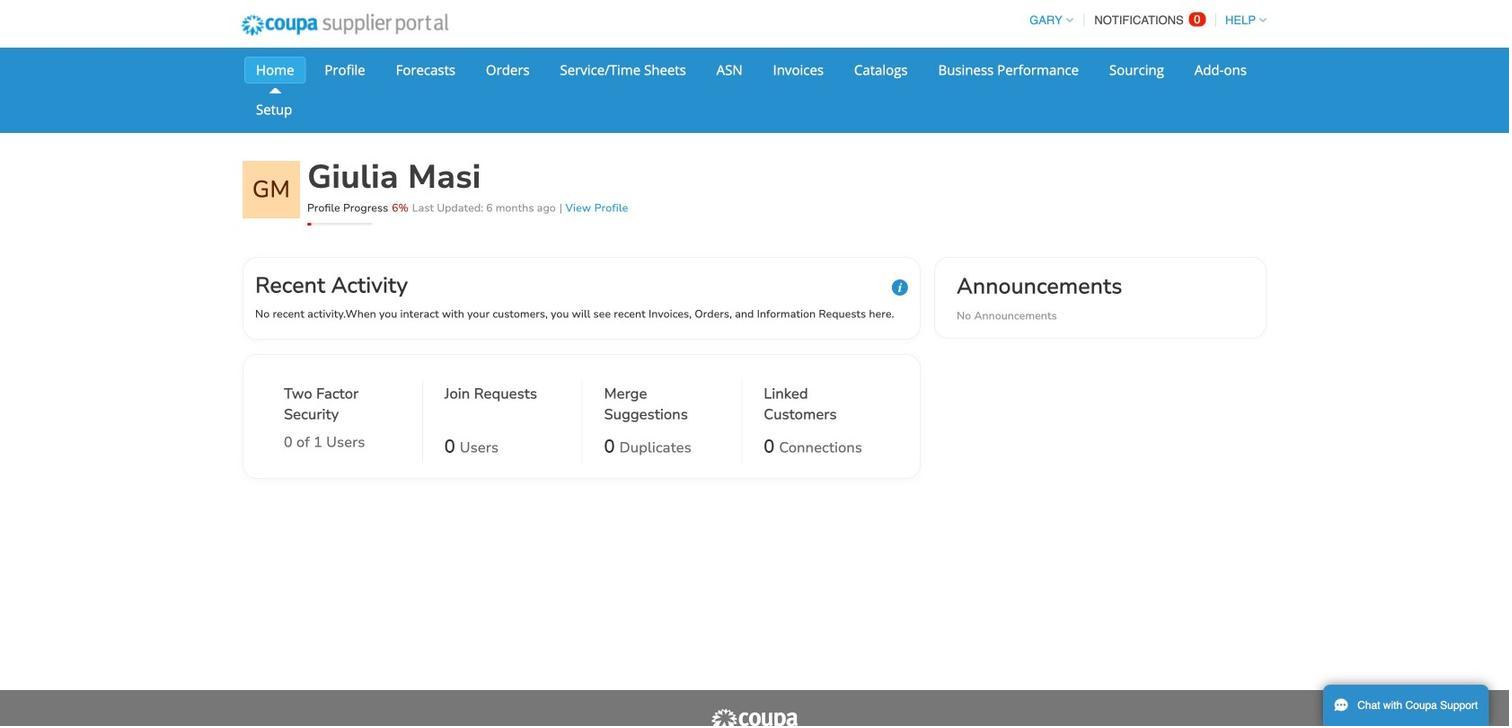 Task type: describe. For each thing, give the bounding box(es) containing it.
1 vertical spatial coupa supplier portal image
[[710, 708, 800, 726]]

additional information image
[[893, 280, 909, 296]]

gm image
[[243, 161, 300, 218]]



Task type: locate. For each thing, give the bounding box(es) containing it.
0 vertical spatial coupa supplier portal image
[[229, 3, 461, 48]]

navigation
[[1022, 3, 1267, 38]]

coupa supplier portal image
[[229, 3, 461, 48], [710, 708, 800, 726]]

1 horizontal spatial coupa supplier portal image
[[710, 708, 800, 726]]

0 horizontal spatial coupa supplier portal image
[[229, 3, 461, 48]]



Task type: vqa. For each thing, say whether or not it's contained in the screenshot.
Manage link
no



